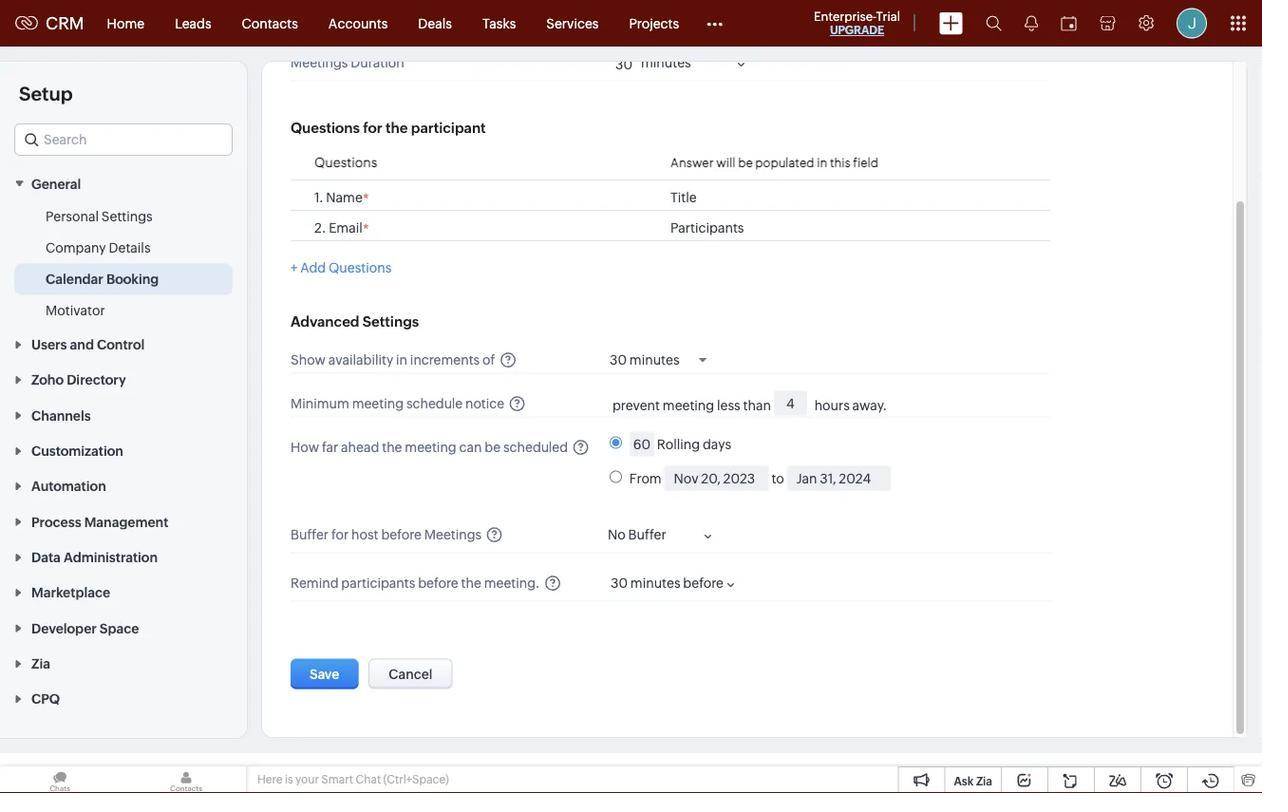 Task type: locate. For each thing, give the bounding box(es) containing it.
meetings
[[291, 55, 348, 70], [424, 527, 482, 543]]

0 vertical spatial zia
[[31, 656, 50, 671]]

trial
[[877, 9, 901, 23]]

None button
[[291, 659, 359, 690], [369, 659, 453, 690], [291, 659, 359, 690], [369, 659, 453, 690]]

availability
[[329, 353, 394, 368]]

host
[[352, 527, 379, 543]]

buffer right no
[[629, 527, 667, 543]]

marketplace
[[31, 585, 110, 601]]

field
[[854, 156, 879, 170]]

0 horizontal spatial mmm d, yyyy text field
[[665, 467, 769, 491]]

meetings down accounts link
[[291, 55, 348, 70]]

30 for 30 minutes
[[610, 353, 627, 368]]

minutes inside 30 minutes field
[[630, 353, 680, 368]]

2 vertical spatial the
[[461, 576, 482, 591]]

populated
[[756, 156, 815, 170]]

no buffer
[[608, 527, 667, 543]]

1 horizontal spatial meetings
[[424, 527, 482, 543]]

30 for 30 minutes before
[[611, 576, 628, 591]]

developer
[[31, 621, 97, 636]]

minutes down projects link
[[641, 55, 691, 70]]

1 horizontal spatial settings
[[363, 314, 419, 331]]

minutes down the no buffer
[[631, 576, 681, 591]]

1 vertical spatial be
[[485, 440, 501, 455]]

30 minutes
[[610, 353, 680, 368]]

remind
[[291, 576, 339, 591]]

be right will
[[738, 156, 753, 170]]

personal
[[46, 208, 99, 224]]

company details
[[46, 240, 151, 255]]

buffer for host before meetings
[[291, 527, 482, 543]]

1 vertical spatial questions
[[314, 155, 377, 171]]

calendar booking link
[[46, 269, 159, 288]]

1 horizontal spatial buffer
[[629, 527, 667, 543]]

developer space
[[31, 621, 139, 636]]

company details link
[[46, 238, 151, 257]]

0 horizontal spatial be
[[485, 440, 501, 455]]

zia
[[31, 656, 50, 671], [977, 775, 993, 788]]

buffer up remind
[[291, 527, 329, 543]]

meeting left can
[[405, 440, 457, 455]]

title
[[671, 191, 697, 206]]

create menu image
[[940, 12, 963, 35]]

mmm d, yyyy text field right "to"
[[787, 467, 892, 491]]

0 horizontal spatial meeting
[[352, 396, 404, 411]]

the left participant
[[386, 120, 408, 136]]

process management button
[[0, 504, 247, 539]]

0 horizontal spatial zia
[[31, 656, 50, 671]]

minutes up prevent
[[630, 353, 680, 368]]

questions for questions for the participant
[[291, 120, 360, 136]]

than
[[744, 398, 771, 414]]

zia up the cpq
[[31, 656, 50, 671]]

minimum
[[291, 396, 349, 411]]

questions for the participant
[[291, 120, 486, 136]]

0 vertical spatial in
[[817, 156, 828, 170]]

accounts
[[329, 16, 388, 31]]

1 horizontal spatial for
[[363, 120, 383, 136]]

0 vertical spatial for
[[363, 120, 383, 136]]

add
[[300, 261, 326, 276]]

the for ahead
[[382, 440, 402, 455]]

automation button
[[0, 468, 247, 504]]

0 vertical spatial 30
[[610, 353, 627, 368]]

automation
[[31, 479, 106, 494]]

questions up name
[[314, 155, 377, 171]]

zia right ask at the bottom of page
[[977, 775, 993, 788]]

1 vertical spatial the
[[382, 440, 402, 455]]

be
[[738, 156, 753, 170], [485, 440, 501, 455]]

2 horizontal spatial meeting
[[663, 398, 715, 414]]

(ctrl+space)
[[383, 773, 449, 786]]

questions for questions
[[314, 155, 377, 171]]

1 vertical spatial in
[[396, 353, 408, 368]]

in left this
[[817, 156, 828, 170]]

upgrade
[[830, 24, 885, 37]]

questions down email
[[329, 261, 392, 276]]

30 down no
[[611, 576, 628, 591]]

calendar
[[46, 271, 103, 286]]

answer
[[671, 156, 714, 170]]

personal settings link
[[46, 206, 153, 226]]

here is your smart chat (ctrl+space)
[[257, 773, 449, 786]]

0 vertical spatial the
[[386, 120, 408, 136]]

contacts image
[[126, 767, 246, 793]]

this
[[830, 156, 851, 170]]

personal settings
[[46, 208, 153, 224]]

questions down meetings duration
[[291, 120, 360, 136]]

projects link
[[614, 0, 695, 46]]

the
[[386, 120, 408, 136], [382, 440, 402, 455], [461, 576, 482, 591]]

name
[[326, 191, 363, 206]]

tasks link
[[467, 0, 531, 46]]

deals
[[418, 16, 452, 31]]

less
[[717, 398, 741, 414]]

30 up prevent
[[610, 353, 627, 368]]

for for questions
[[363, 120, 383, 136]]

None field
[[14, 124, 233, 156]]

before for remind
[[418, 576, 459, 591]]

in right availability
[[396, 353, 408, 368]]

crm link
[[15, 14, 84, 33]]

1 vertical spatial .
[[322, 221, 326, 236]]

0 horizontal spatial buffer
[[291, 527, 329, 543]]

answer will be populated in this field
[[671, 156, 879, 170]]

meeting down show availability in increments of
[[352, 396, 404, 411]]

meetings up 'remind participants before the meeting.'
[[424, 527, 482, 543]]

for for buffer
[[331, 527, 349, 543]]

0 vertical spatial settings
[[101, 208, 153, 224]]

0 vertical spatial meetings
[[291, 55, 348, 70]]

None text field
[[606, 52, 639, 77], [774, 391, 807, 416], [630, 432, 654, 457], [606, 52, 639, 77], [774, 391, 807, 416], [630, 432, 654, 457]]

0 horizontal spatial for
[[331, 527, 349, 543]]

meeting
[[352, 396, 404, 411], [663, 398, 715, 414], [405, 440, 457, 455]]

. left email
[[322, 221, 326, 236]]

0 vertical spatial be
[[738, 156, 753, 170]]

0 vertical spatial questions
[[291, 120, 360, 136]]

30 inside field
[[610, 353, 627, 368]]

search image
[[986, 15, 1002, 31]]

1 vertical spatial meetings
[[424, 527, 482, 543]]

1 vertical spatial 30
[[611, 576, 628, 591]]

mmm d, yyyy text field down days
[[665, 467, 769, 491]]

profile image
[[1177, 8, 1208, 38]]

. left name
[[319, 191, 324, 206]]

MMM D, YYYY text field
[[665, 467, 769, 491], [787, 467, 892, 491]]

for down duration
[[363, 120, 383, 136]]

cpq button
[[0, 681, 247, 716]]

days
[[703, 437, 732, 452]]

1 vertical spatial settings
[[363, 314, 419, 331]]

scheduled
[[504, 440, 568, 455]]

Other Modules field
[[695, 8, 735, 38]]

process management
[[31, 514, 169, 530]]

1 vertical spatial minutes
[[630, 353, 680, 368]]

1 horizontal spatial in
[[817, 156, 828, 170]]

create menu element
[[928, 0, 975, 46]]

2 mmm d, yyyy text field from the left
[[787, 467, 892, 491]]

the right ahead on the left of page
[[382, 440, 402, 455]]

duration
[[351, 55, 405, 70]]

deals link
[[403, 0, 467, 46]]

meeting up rolling days
[[663, 398, 715, 414]]

0 vertical spatial .
[[319, 191, 324, 206]]

ask
[[954, 775, 974, 788]]

Search text field
[[15, 124, 232, 155]]

be right can
[[485, 440, 501, 455]]

zoho
[[31, 372, 64, 388]]

settings inside personal settings "link"
[[101, 208, 153, 224]]

0 vertical spatial minutes
[[641, 55, 691, 70]]

here
[[257, 773, 283, 786]]

advanced settings
[[291, 314, 419, 331]]

participants
[[671, 221, 744, 236]]

notice
[[465, 396, 505, 411]]

management
[[84, 514, 169, 530]]

None radio
[[610, 437, 622, 449], [610, 471, 622, 484], [610, 437, 622, 449], [610, 471, 622, 484]]

for left host
[[331, 527, 349, 543]]

general region
[[0, 201, 247, 326]]

hours away.
[[815, 398, 887, 414]]

projects
[[629, 16, 679, 31]]

minutes
[[641, 55, 691, 70], [630, 353, 680, 368], [631, 576, 681, 591]]

the left meeting.
[[461, 576, 482, 591]]

email
[[329, 221, 363, 236]]

settings
[[101, 208, 153, 224], [363, 314, 419, 331]]

home link
[[92, 0, 160, 46]]

before for 30
[[683, 576, 724, 591]]

for
[[363, 120, 383, 136], [331, 527, 349, 543]]

1
[[314, 191, 319, 206]]

1 horizontal spatial zia
[[977, 775, 993, 788]]

. for 1
[[319, 191, 324, 206]]

2 vertical spatial minutes
[[631, 576, 681, 591]]

company
[[46, 240, 106, 255]]

can
[[459, 440, 482, 455]]

the for before
[[461, 576, 482, 591]]

0 horizontal spatial settings
[[101, 208, 153, 224]]

profile element
[[1166, 0, 1219, 46]]

and
[[70, 337, 94, 352]]

settings up details
[[101, 208, 153, 224]]

1 vertical spatial for
[[331, 527, 349, 543]]

1 horizontal spatial mmm d, yyyy text field
[[787, 467, 892, 491]]

1 mmm d, yyyy text field from the left
[[665, 467, 769, 491]]

settings up show availability in increments of
[[363, 314, 419, 331]]



Task type: describe. For each thing, give the bounding box(es) containing it.
minimum meeting schedule notice
[[291, 396, 505, 411]]

customization button
[[0, 433, 247, 468]]

services
[[547, 16, 599, 31]]

contacts link
[[227, 0, 313, 46]]

calendar booking
[[46, 271, 159, 286]]

enterprise-
[[814, 9, 877, 23]]

ahead
[[341, 440, 379, 455]]

. for 2
[[322, 221, 326, 236]]

show availability in increments of
[[291, 353, 495, 368]]

participants
[[341, 576, 416, 591]]

tasks
[[483, 16, 516, 31]]

1 horizontal spatial meeting
[[405, 440, 457, 455]]

motivator
[[46, 302, 105, 318]]

0 horizontal spatial meetings
[[291, 55, 348, 70]]

details
[[109, 240, 151, 255]]

2 buffer from the left
[[629, 527, 667, 543]]

crm
[[46, 14, 84, 33]]

+
[[291, 261, 298, 276]]

marketplace button
[[0, 575, 247, 610]]

meetings duration
[[291, 55, 405, 70]]

rolling days
[[657, 437, 732, 452]]

1 vertical spatial zia
[[977, 775, 993, 788]]

away.
[[853, 398, 887, 414]]

home
[[107, 16, 145, 31]]

signals element
[[1014, 0, 1050, 47]]

process
[[31, 514, 81, 530]]

ask zia
[[954, 775, 993, 788]]

developer space button
[[0, 610, 247, 645]]

no
[[608, 527, 626, 543]]

general button
[[0, 165, 247, 201]]

administration
[[64, 550, 158, 565]]

rolling
[[657, 437, 700, 452]]

zoho directory
[[31, 372, 126, 388]]

data administration button
[[0, 539, 247, 575]]

1 horizontal spatial be
[[738, 156, 753, 170]]

from
[[630, 471, 662, 486]]

channels
[[31, 408, 91, 423]]

contacts
[[242, 16, 298, 31]]

meeting for less
[[663, 398, 715, 414]]

setup
[[19, 83, 73, 105]]

enterprise-trial upgrade
[[814, 9, 901, 37]]

motivator link
[[46, 301, 105, 320]]

how far ahead the meeting can be scheduled
[[291, 440, 568, 455]]

schedule
[[407, 396, 463, 411]]

1 . name
[[314, 191, 363, 206]]

leads
[[175, 16, 212, 31]]

zoho directory button
[[0, 362, 247, 397]]

accounts link
[[313, 0, 403, 46]]

users and control
[[31, 337, 145, 352]]

prevent
[[613, 398, 660, 414]]

+ add questions link
[[291, 261, 392, 276]]

booking
[[106, 271, 159, 286]]

calendar image
[[1061, 16, 1077, 31]]

far
[[322, 440, 339, 455]]

meeting.
[[484, 576, 540, 591]]

2 . email
[[314, 221, 363, 236]]

2 vertical spatial questions
[[329, 261, 392, 276]]

general
[[31, 176, 81, 191]]

is
[[285, 773, 293, 786]]

of
[[483, 353, 495, 368]]

smart
[[321, 773, 353, 786]]

zia inside dropdown button
[[31, 656, 50, 671]]

meeting for schedule
[[352, 396, 404, 411]]

data administration
[[31, 550, 158, 565]]

0 horizontal spatial in
[[396, 353, 408, 368]]

users and control button
[[0, 326, 247, 362]]

search element
[[975, 0, 1014, 47]]

hours
[[815, 398, 850, 414]]

+ add questions
[[291, 261, 392, 276]]

chats image
[[0, 767, 120, 793]]

data
[[31, 550, 61, 565]]

remind participants before the meeting.
[[291, 576, 540, 591]]

services link
[[531, 0, 614, 46]]

signals image
[[1025, 15, 1039, 31]]

directory
[[67, 372, 126, 388]]

zia button
[[0, 645, 247, 681]]

settings for advanced settings
[[363, 314, 419, 331]]

how
[[291, 440, 319, 455]]

participant
[[411, 120, 486, 136]]

settings for personal settings
[[101, 208, 153, 224]]

30 minutes field
[[610, 352, 707, 368]]

1 buffer from the left
[[291, 527, 329, 543]]

cpq
[[31, 692, 60, 707]]

minutes for 30 minutes before
[[631, 576, 681, 591]]

channels button
[[0, 397, 247, 433]]

minutes for 30 minutes
[[630, 353, 680, 368]]

leads link
[[160, 0, 227, 46]]

users
[[31, 337, 67, 352]]



Task type: vqa. For each thing, say whether or not it's contained in the screenshot.
the 'Reports'
no



